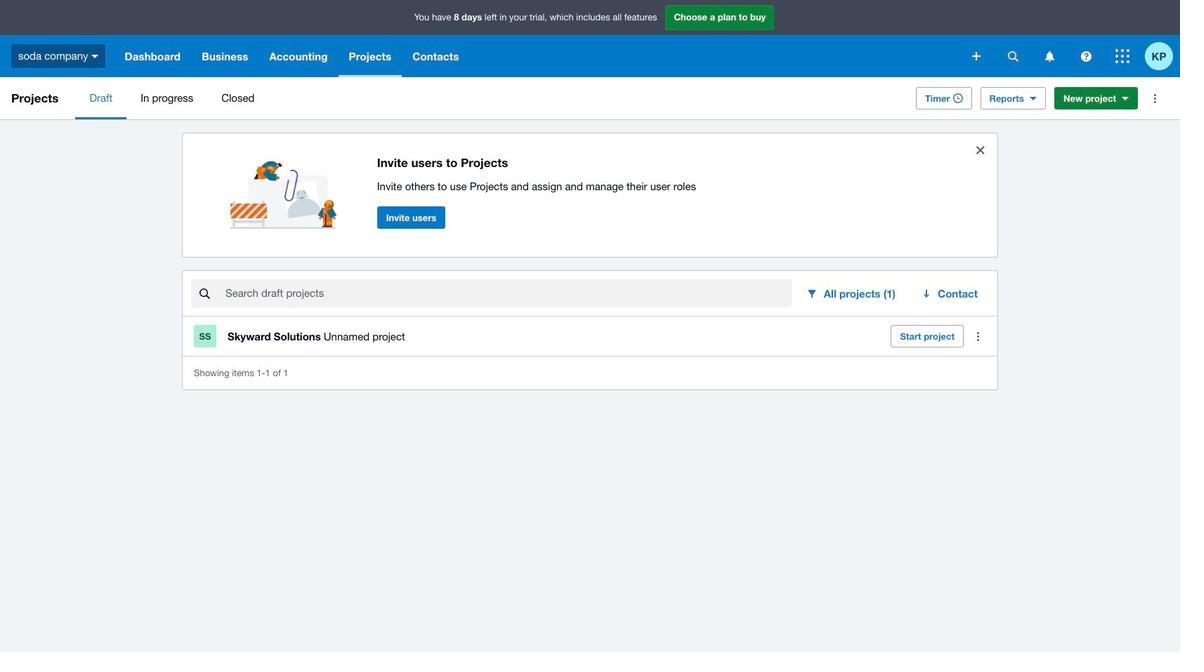Task type: describe. For each thing, give the bounding box(es) containing it.
Search draft projects search field
[[224, 280, 792, 307]]



Task type: vqa. For each thing, say whether or not it's contained in the screenshot.
svg icon
yes



Task type: locate. For each thing, give the bounding box(es) containing it.
svg image
[[1081, 51, 1092, 61]]

banner
[[0, 0, 1181, 77]]

invite users to projects image
[[231, 145, 343, 229]]

more options image
[[1141, 84, 1170, 112]]

clear image
[[967, 136, 995, 164]]

svg image
[[1116, 49, 1130, 63], [1008, 51, 1019, 61], [1045, 51, 1055, 61], [973, 52, 981, 60], [92, 55, 99, 58]]



